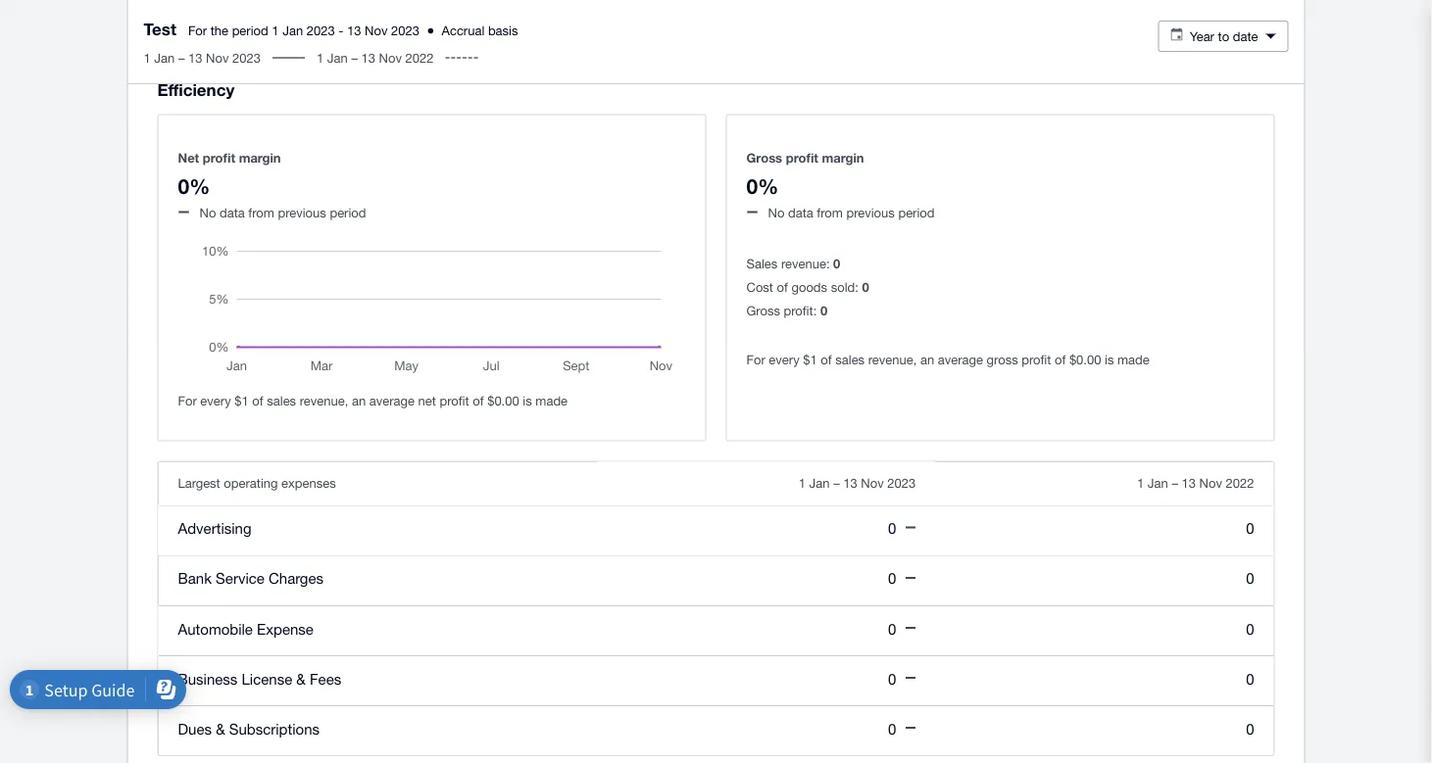 Task type: locate. For each thing, give the bounding box(es) containing it.
0
[[834, 256, 841, 272], [862, 280, 869, 295], [821, 303, 828, 319], [888, 520, 896, 537], [1246, 520, 1255, 537], [888, 570, 896, 587], [1246, 570, 1255, 587], [888, 620, 896, 638], [1246, 620, 1255, 638], [888, 671, 896, 688], [1246, 671, 1255, 688], [888, 721, 896, 738], [1246, 721, 1255, 738]]

no data from previous period down "gross profit margin 0%"
[[768, 205, 935, 221]]

test
[[144, 19, 176, 38]]

2 horizontal spatial period
[[899, 205, 935, 221]]

2 no data from previous period from the left
[[768, 205, 935, 221]]

0% up sales
[[747, 174, 779, 198]]

1 horizontal spatial made
[[1118, 352, 1150, 367]]

1 vertical spatial for
[[747, 352, 766, 367]]

2 0% from the left
[[747, 174, 779, 198]]

2 previous from the left
[[847, 205, 895, 221]]

$1
[[803, 352, 817, 367], [235, 393, 249, 408]]

0 vertical spatial made
[[1118, 352, 1150, 367]]

1 horizontal spatial period
[[330, 205, 366, 221]]

period
[[232, 23, 268, 38], [330, 205, 366, 221], [899, 205, 935, 221]]

sales for gross profit margin 0%
[[836, 352, 865, 367]]

: right 'goods'
[[855, 280, 859, 295]]

for left the
[[188, 23, 207, 38]]

0 vertical spatial gross
[[747, 151, 783, 166]]

2 horizontal spatial :
[[855, 280, 859, 295]]

no data from previous period for gross profit margin 0%
[[768, 205, 935, 221]]

an
[[921, 352, 935, 367], [352, 393, 366, 408]]

1 vertical spatial &
[[216, 721, 225, 738]]

largest operating expenses element
[[158, 462, 1274, 756]]

no
[[200, 205, 216, 221], [768, 205, 785, 221]]

1 jan – 13 nov 2022 inside largest operating expenses element
[[1137, 476, 1255, 491]]

0 vertical spatial &
[[296, 671, 306, 688]]

previous for net profit margin 0%
[[278, 205, 326, 221]]

no down net profit margin 0%
[[200, 205, 216, 221]]

0 vertical spatial $1
[[803, 352, 817, 367]]

for up largest
[[178, 393, 197, 408]]

0 horizontal spatial 1 jan – 13 nov 2023
[[144, 50, 261, 65]]

2 margin from the left
[[822, 151, 864, 166]]

1 vertical spatial sales
[[267, 393, 296, 408]]

profit
[[203, 151, 235, 166], [786, 151, 819, 166], [784, 303, 813, 319], [1022, 352, 1051, 367], [440, 393, 469, 408]]

1 vertical spatial $1
[[235, 393, 249, 408]]

previous for gross profit margin 0%
[[847, 205, 895, 221]]

1 previous from the left
[[278, 205, 326, 221]]

every
[[769, 352, 800, 367], [200, 393, 231, 408]]

every up largest
[[200, 393, 231, 408]]

no for net profit margin 0%
[[200, 205, 216, 221]]

1 data from the left
[[220, 205, 245, 221]]

1 from from the left
[[248, 205, 274, 221]]

& left 'fees'
[[296, 671, 306, 688]]

data down "gross profit margin 0%"
[[788, 205, 814, 221]]

an left gross
[[921, 352, 935, 367]]

dues
[[178, 721, 212, 738]]

from
[[248, 205, 274, 221], [817, 205, 843, 221]]

1 horizontal spatial sales
[[836, 352, 865, 367]]

automobile expense
[[178, 620, 314, 638]]

sales down sold
[[836, 352, 865, 367]]

$0.00
[[1070, 352, 1101, 367], [487, 393, 519, 408]]

for every $1 of sales revenue, an average gross profit of $0.00 is made
[[747, 352, 1150, 367]]

1 horizontal spatial data
[[788, 205, 814, 221]]

data for gross profit margin 0%
[[788, 205, 814, 221]]

1 horizontal spatial no
[[768, 205, 785, 221]]

1 horizontal spatial from
[[817, 205, 843, 221]]

2 vertical spatial for
[[178, 393, 197, 408]]

margin for gross profit margin 0%
[[822, 151, 864, 166]]

of up largest operating expenses
[[252, 393, 263, 408]]

1 horizontal spatial is
[[1105, 352, 1114, 367]]

1 horizontal spatial an
[[921, 352, 935, 367]]

1 horizontal spatial no data from previous period
[[768, 205, 935, 221]]

0 horizontal spatial previous
[[278, 205, 326, 221]]

previous down net profit margin 0%
[[278, 205, 326, 221]]

1 horizontal spatial :
[[826, 256, 830, 272]]

2 no from the left
[[768, 205, 785, 221]]

0 vertical spatial every
[[769, 352, 800, 367]]

of down sold
[[821, 352, 832, 367]]

0 vertical spatial 2022
[[405, 50, 434, 65]]

0 horizontal spatial $1
[[235, 393, 249, 408]]

every for gross profit margin 0%
[[769, 352, 800, 367]]

0 link
[[888, 520, 896, 537], [1246, 520, 1255, 537], [888, 570, 896, 587], [1246, 570, 1255, 587], [888, 620, 896, 638], [1246, 620, 1255, 638], [888, 671, 896, 688], [1246, 671, 1255, 688], [888, 721, 896, 738], [1246, 721, 1255, 738]]

1 jan – 13 nov 2022 for largest operating expenses
[[1137, 476, 1255, 491]]

1 no data from previous period from the left
[[200, 205, 366, 221]]

0 horizontal spatial average
[[369, 393, 415, 408]]

1 horizontal spatial $1
[[803, 352, 817, 367]]

2 gross from the top
[[747, 303, 780, 319]]

1 jan – 13 nov 2022
[[317, 50, 434, 65], [1137, 476, 1255, 491]]

1 no from the left
[[200, 205, 216, 221]]

no for gross profit margin 0%
[[768, 205, 785, 221]]

1 horizontal spatial average
[[938, 352, 983, 367]]

$1 for net profit margin 0%
[[235, 393, 249, 408]]

0 horizontal spatial an
[[352, 393, 366, 408]]

1 vertical spatial $0.00
[[487, 393, 519, 408]]

0% inside net profit margin 0%
[[178, 174, 210, 198]]

1 horizontal spatial revenue,
[[868, 352, 917, 367]]

accrual
[[442, 23, 485, 38]]

0 vertical spatial revenue,
[[868, 352, 917, 367]]

0 horizontal spatial is
[[523, 393, 532, 408]]

13
[[347, 23, 361, 38], [188, 50, 202, 65], [361, 50, 376, 65], [843, 476, 858, 491], [1182, 476, 1196, 491]]

&
[[296, 671, 306, 688], [216, 721, 225, 738]]

margin
[[239, 151, 281, 166], [822, 151, 864, 166]]

gross inside "gross profit margin 0%"
[[747, 151, 783, 166]]

average left gross
[[938, 352, 983, 367]]

data
[[220, 205, 245, 221], [788, 205, 814, 221]]

of right cost
[[777, 280, 788, 295]]

is
[[1105, 352, 1114, 367], [523, 393, 532, 408]]

profit inside sales revenue : 0 cost of goods sold : 0 gross profit : 0
[[784, 303, 813, 319]]

0 horizontal spatial every
[[200, 393, 231, 408]]

profit inside net profit margin 0%
[[203, 151, 235, 166]]

0 vertical spatial average
[[938, 352, 983, 367]]

0 horizontal spatial sales
[[267, 393, 296, 408]]

data down net profit margin 0%
[[220, 205, 245, 221]]

from down net profit margin 0%
[[248, 205, 274, 221]]

2 data from the left
[[788, 205, 814, 221]]

sales up largest operating expenses
[[267, 393, 296, 408]]

0 vertical spatial 1 jan – 13 nov 2023
[[144, 50, 261, 65]]

0 vertical spatial for
[[188, 23, 207, 38]]

gross profit margin 0%
[[747, 151, 864, 198]]

nov
[[365, 23, 388, 38], [206, 50, 229, 65], [379, 50, 402, 65], [861, 476, 884, 491], [1200, 476, 1223, 491]]

0 vertical spatial $0.00
[[1070, 352, 1101, 367]]

for
[[188, 23, 207, 38], [747, 352, 766, 367], [178, 393, 197, 408]]

of inside sales revenue : 0 cost of goods sold : 0 gross profit : 0
[[777, 280, 788, 295]]

: down 'goods'
[[813, 303, 817, 319]]

0 horizontal spatial no data from previous period
[[200, 205, 366, 221]]

1 horizontal spatial 1 jan – 13 nov 2022
[[1137, 476, 1255, 491]]

& right dues
[[216, 721, 225, 738]]

of right gross
[[1055, 352, 1066, 367]]

margin inside "gross profit margin 0%"
[[822, 151, 864, 166]]

-
[[339, 23, 344, 38]]

1 horizontal spatial margin
[[822, 151, 864, 166]]

average left net
[[369, 393, 415, 408]]

2022 inside largest operating expenses element
[[1226, 476, 1255, 491]]

$0.00 right gross
[[1070, 352, 1101, 367]]

1 horizontal spatial 2022
[[1226, 476, 1255, 491]]

an left net
[[352, 393, 366, 408]]

sales
[[836, 352, 865, 367], [267, 393, 296, 408]]

of
[[777, 280, 788, 295], [821, 352, 832, 367], [1055, 352, 1066, 367], [252, 393, 263, 408], [473, 393, 484, 408]]

2023
[[307, 23, 335, 38], [391, 23, 420, 38], [232, 50, 261, 65], [888, 476, 916, 491]]

0 horizontal spatial made
[[536, 393, 568, 408]]

bank
[[178, 570, 212, 587]]

1 vertical spatial 1 jan – 13 nov 2022
[[1137, 476, 1255, 491]]

0 vertical spatial sales
[[836, 352, 865, 367]]

margin inside net profit margin 0%
[[239, 151, 281, 166]]

no down "gross profit margin 0%"
[[768, 205, 785, 221]]

0 horizontal spatial 1 jan – 13 nov 2022
[[317, 50, 434, 65]]

1 vertical spatial is
[[523, 393, 532, 408]]

0% inside "gross profit margin 0%"
[[747, 174, 779, 198]]

1 vertical spatial average
[[369, 393, 415, 408]]

0% down net
[[178, 174, 210, 198]]

average for gross profit margin 0%
[[938, 352, 983, 367]]

expenses
[[281, 476, 336, 491]]

from for net profit margin 0%
[[248, 205, 274, 221]]

sales
[[747, 256, 778, 272]]

every for net profit margin 0%
[[200, 393, 231, 408]]

for for gross profit margin 0%
[[747, 352, 766, 367]]

previous down "gross profit margin 0%"
[[847, 205, 895, 221]]

1 vertical spatial an
[[352, 393, 366, 408]]

efficiency
[[157, 80, 235, 99]]

from down "gross profit margin 0%"
[[817, 205, 843, 221]]

1 horizontal spatial previous
[[847, 205, 895, 221]]

no data from previous period
[[200, 205, 366, 221], [768, 205, 935, 221]]

net
[[418, 393, 436, 408]]

2 from from the left
[[817, 205, 843, 221]]

1 gross from the top
[[747, 151, 783, 166]]

–
[[178, 50, 185, 65], [351, 50, 358, 65], [834, 476, 840, 491], [1172, 476, 1178, 491]]

0 horizontal spatial margin
[[239, 151, 281, 166]]

the
[[211, 23, 228, 38]]

1 vertical spatial made
[[536, 393, 568, 408]]

1 horizontal spatial 0%
[[747, 174, 779, 198]]

1 horizontal spatial $0.00
[[1070, 352, 1101, 367]]

1 horizontal spatial every
[[769, 352, 800, 367]]

:
[[826, 256, 830, 272], [855, 280, 859, 295], [813, 303, 817, 319]]

for down cost
[[747, 352, 766, 367]]

jan
[[283, 23, 303, 38], [154, 50, 175, 65], [327, 50, 348, 65], [809, 476, 830, 491], [1148, 476, 1169, 491]]

0 horizontal spatial &
[[216, 721, 225, 738]]

1 0% from the left
[[178, 174, 210, 198]]

made
[[1118, 352, 1150, 367], [536, 393, 568, 408]]

gross
[[987, 352, 1018, 367]]

0 horizontal spatial 2022
[[405, 50, 434, 65]]

largest
[[178, 476, 220, 491]]

average
[[938, 352, 983, 367], [369, 393, 415, 408]]

1 jan – 13 nov 2023
[[144, 50, 261, 65], [799, 476, 916, 491]]

2022 for 1 jan
[[405, 50, 434, 65]]

an for net profit margin 0%
[[352, 393, 366, 408]]

2023 inside largest operating expenses element
[[888, 476, 916, 491]]

0 vertical spatial is
[[1105, 352, 1114, 367]]

1 vertical spatial :
[[855, 280, 859, 295]]

0 vertical spatial an
[[921, 352, 935, 367]]

is for gross profit margin 0%
[[1105, 352, 1114, 367]]

0 horizontal spatial data
[[220, 205, 245, 221]]

$0.00 right net
[[487, 393, 519, 408]]

no data from previous period down net profit margin 0%
[[200, 205, 366, 221]]

for every $1 of sales revenue, an average net profit of $0.00 is made
[[178, 393, 568, 408]]

1 vertical spatial every
[[200, 393, 231, 408]]

1 vertical spatial revenue,
[[300, 393, 348, 408]]

: up 'goods'
[[826, 256, 830, 272]]

1 jan – 13 nov 2022 for 1 jan
[[317, 50, 434, 65]]

1 vertical spatial 1 jan – 13 nov 2023
[[799, 476, 916, 491]]

1 margin from the left
[[239, 151, 281, 166]]

previous
[[278, 205, 326, 221], [847, 205, 895, 221]]

for the period 1 jan 2023 - 13 nov 2023  ●  accrual basis
[[188, 23, 518, 38]]

0%
[[178, 174, 210, 198], [747, 174, 779, 198]]

0 horizontal spatial $0.00
[[487, 393, 519, 408]]

$1 up operating
[[235, 393, 249, 408]]

1 vertical spatial 2022
[[1226, 476, 1255, 491]]

$1 down 'goods'
[[803, 352, 817, 367]]

1 vertical spatial gross
[[747, 303, 780, 319]]

2 vertical spatial :
[[813, 303, 817, 319]]

every down sales revenue : 0 cost of goods sold : 0 gross profit : 0
[[769, 352, 800, 367]]

0 horizontal spatial no
[[200, 205, 216, 221]]

1
[[272, 23, 279, 38], [144, 50, 151, 65], [317, 50, 324, 65], [799, 476, 806, 491], [1137, 476, 1144, 491]]

1 horizontal spatial 1 jan – 13 nov 2023
[[799, 476, 916, 491]]

2022
[[405, 50, 434, 65], [1226, 476, 1255, 491]]

0 vertical spatial 1 jan – 13 nov 2022
[[317, 50, 434, 65]]

0 horizontal spatial revenue,
[[300, 393, 348, 408]]

0 horizontal spatial from
[[248, 205, 274, 221]]

0 horizontal spatial 0%
[[178, 174, 210, 198]]

revenue,
[[868, 352, 917, 367], [300, 393, 348, 408]]

gross
[[747, 151, 783, 166], [747, 303, 780, 319]]



Task type: describe. For each thing, give the bounding box(es) containing it.
1 jan – 13 nov 2023 inside largest operating expenses element
[[799, 476, 916, 491]]

expense
[[257, 620, 314, 638]]

from for gross profit margin 0%
[[817, 205, 843, 221]]

date
[[1233, 28, 1258, 44]]

0 vertical spatial :
[[826, 256, 830, 272]]

year
[[1190, 28, 1215, 44]]

made for net profit margin 0%
[[536, 393, 568, 408]]

largest operating expenses
[[178, 476, 336, 491]]

period for gross profit margin 0%
[[899, 205, 935, 221]]

charges
[[269, 570, 324, 587]]

gross inside sales revenue : 0 cost of goods sold : 0 gross profit : 0
[[747, 303, 780, 319]]

made for gross profit margin 0%
[[1118, 352, 1150, 367]]

sold
[[831, 280, 855, 295]]

service
[[216, 570, 265, 587]]

year to date
[[1190, 28, 1258, 44]]

advertising
[[178, 520, 251, 537]]

$0.00 for net profit margin 0%
[[487, 393, 519, 408]]

1 horizontal spatial &
[[296, 671, 306, 688]]

profit inside "gross profit margin 0%"
[[786, 151, 819, 166]]

license
[[242, 671, 292, 688]]

an for gross profit margin 0%
[[921, 352, 935, 367]]

2022 for largest operating expenses
[[1226, 476, 1255, 491]]

average for net profit margin 0%
[[369, 393, 415, 408]]

year to date button
[[1158, 21, 1289, 52]]

business license & fees
[[178, 671, 341, 688]]

margin for net profit margin 0%
[[239, 151, 281, 166]]

$1 for gross profit margin 0%
[[803, 352, 817, 367]]

subscriptions
[[229, 721, 320, 738]]

0% for gross profit margin 0%
[[747, 174, 779, 198]]

of right net
[[473, 393, 484, 408]]

no data from previous period for net profit margin 0%
[[200, 205, 366, 221]]

net profit margin 0%
[[178, 151, 281, 198]]

$0.00 for gross profit margin 0%
[[1070, 352, 1101, 367]]

automobile
[[178, 620, 253, 638]]

0 horizontal spatial :
[[813, 303, 817, 319]]

bank service charges
[[178, 570, 324, 587]]

cost
[[747, 280, 774, 295]]

to
[[1218, 28, 1230, 44]]

sales for net profit margin 0%
[[267, 393, 296, 408]]

is for net profit margin 0%
[[523, 393, 532, 408]]

fees
[[310, 671, 341, 688]]

revenue, for net profit margin 0%
[[300, 393, 348, 408]]

period for net profit margin 0%
[[330, 205, 366, 221]]

net
[[178, 151, 199, 166]]

business
[[178, 671, 238, 688]]

revenue
[[781, 256, 826, 272]]

operating
[[224, 476, 278, 491]]

sales revenue : 0 cost of goods sold : 0 gross profit : 0
[[747, 256, 869, 319]]

for for net profit margin 0%
[[178, 393, 197, 408]]

basis
[[488, 23, 518, 38]]

0 horizontal spatial period
[[232, 23, 268, 38]]

0% for net profit margin 0%
[[178, 174, 210, 198]]

revenue, for gross profit margin 0%
[[868, 352, 917, 367]]

goods
[[792, 280, 828, 295]]

dues & subscriptions
[[178, 721, 320, 738]]

data for net profit margin 0%
[[220, 205, 245, 221]]



Task type: vqa. For each thing, say whether or not it's contained in the screenshot.
Conversion
no



